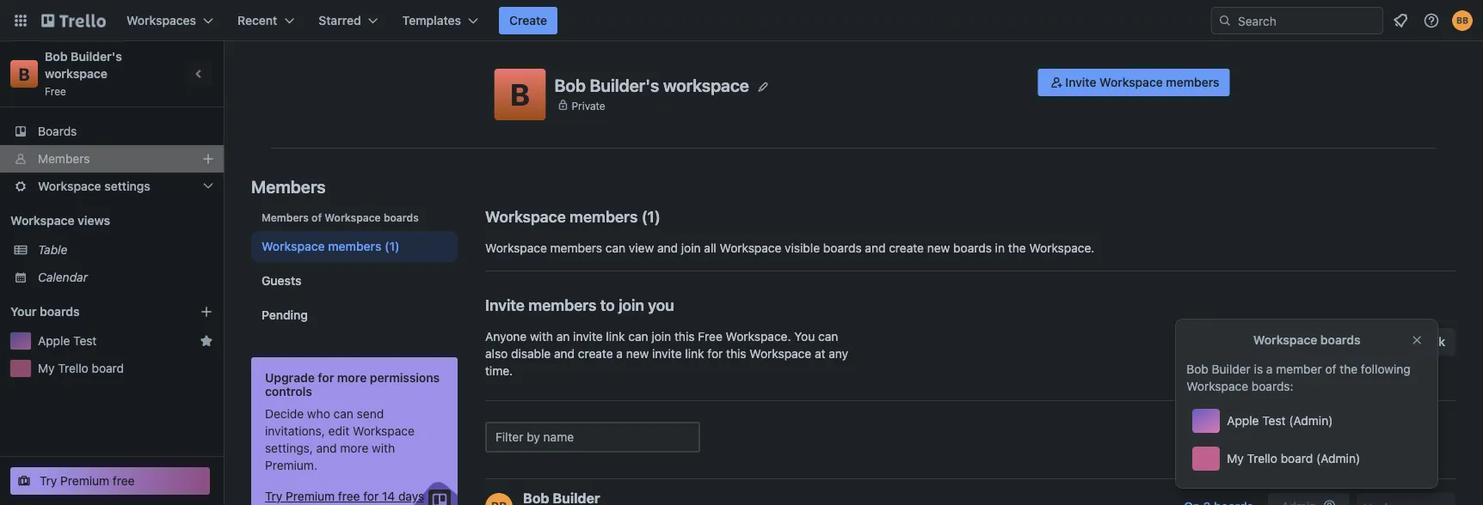 Task type: describe. For each thing, give the bounding box(es) containing it.
days
[[398, 490, 424, 504]]

create button
[[499, 7, 558, 34]]

(1)
[[385, 240, 400, 254]]

try premium free for 14 days
[[265, 490, 424, 504]]

starred
[[319, 13, 361, 28]]

board for my trello board (admin)
[[1281, 452, 1313, 466]]

controls
[[265, 385, 312, 399]]

send
[[357, 407, 384, 422]]

members link
[[0, 145, 224, 173]]

any
[[829, 347, 848, 361]]

permissions
[[370, 371, 440, 385]]

0 vertical spatial the
[[1008, 241, 1026, 256]]

1 vertical spatial members
[[251, 176, 326, 197]]

invite for invite with link
[[1364, 335, 1395, 349]]

visible
[[785, 241, 820, 256]]

can up at
[[818, 330, 838, 344]]

builder
[[1212, 363, 1251, 377]]

0 horizontal spatial invite
[[573, 330, 603, 344]]

workspace settings button
[[0, 173, 224, 200]]

Search field
[[1232, 8, 1383, 34]]

calendar
[[38, 271, 88, 285]]

workspace inside upgrade for more permissions controls decide who can send invitations, edit workspace settings, and more with premium.
[[353, 425, 415, 439]]

recent
[[237, 13, 277, 28]]

members up an
[[528, 296, 597, 314]]

builder's for bob builder's workspace
[[590, 75, 659, 95]]

views
[[78, 214, 110, 228]]

following
[[1361, 363, 1411, 377]]

your boards with 2 items element
[[10, 302, 174, 323]]

boards
[[38, 124, 77, 139]]

guests
[[262, 274, 301, 288]]

workspace views
[[10, 214, 110, 228]]

premium for try premium free
[[60, 474, 109, 489]]

)
[[655, 207, 661, 226]]

apple for apple test
[[38, 334, 70, 348]]

bob builder is a member of the following workspace boards:
[[1187, 363, 1411, 394]]

can down "you"
[[628, 330, 648, 344]]

table link
[[38, 242, 213, 259]]

try for try premium free
[[40, 474, 57, 489]]

starred button
[[308, 7, 389, 34]]

0 horizontal spatial link
[[606, 330, 625, 344]]

can left view
[[606, 241, 626, 256]]

workspaces
[[126, 13, 196, 28]]

upgrade for more permissions controls decide who can send invitations, edit workspace settings, and more with premium.
[[265, 371, 440, 473]]

my trello board
[[38, 362, 124, 376]]

1 horizontal spatial this
[[726, 347, 746, 361]]

create
[[509, 13, 547, 28]]

board for my trello board
[[92, 362, 124, 376]]

decide
[[265, 407, 304, 422]]

can inside upgrade for more permissions controls decide who can send invitations, edit workspace settings, and more with premium.
[[333, 407, 354, 422]]

bob for bob builder is a member of the following workspace boards:
[[1187, 363, 1209, 377]]

and inside anyone with an invite link can join this free workspace. you can also disable and create a new invite link for this workspace at any time.
[[554, 347, 575, 361]]

workspaces button
[[116, 7, 224, 34]]

search image
[[1218, 14, 1232, 28]]

bob builder's workspace link
[[45, 49, 125, 81]]

upgrade
[[265, 371, 315, 385]]

view
[[629, 241, 654, 256]]

who
[[307, 407, 330, 422]]

anyone
[[485, 330, 527, 344]]

workspace. inside anyone with an invite link can join this free workspace. you can also disable and create a new invite link for this workspace at any time.
[[726, 330, 791, 344]]

0 vertical spatial members
[[38, 152, 90, 166]]

premium for try premium free for 14 days
[[286, 490, 335, 504]]

time.
[[485, 364, 513, 379]]

bob builder (bobbuilder40) image
[[1452, 10, 1473, 31]]

back to home image
[[41, 7, 106, 34]]

disable
[[511, 347, 551, 361]]

1 vertical spatial join
[[619, 296, 644, 314]]

your
[[10, 305, 37, 319]]

Filter by name text field
[[485, 422, 700, 453]]

settings
[[104, 179, 150, 194]]

boards right "visible"
[[823, 241, 862, 256]]

members of workspace boards
[[262, 212, 419, 224]]

bob for bob builder's workspace free
[[45, 49, 68, 64]]

trello for my trello board (admin)
[[1247, 452, 1278, 466]]

( 1 )
[[641, 207, 661, 226]]

add board image
[[200, 305, 213, 319]]

also
[[485, 347, 508, 361]]

table
[[38, 243, 67, 257]]

my for my trello board
[[38, 362, 55, 376]]

workspace members can view and join all workspace visible boards and create new boards in the workspace.
[[485, 241, 1095, 256]]

b button
[[494, 69, 546, 120]]

0 horizontal spatial workspace members
[[262, 240, 381, 254]]

a inside bob builder is a member of the following workspace boards:
[[1266, 363, 1273, 377]]

starred icon image
[[200, 335, 213, 348]]

apple test (admin)
[[1227, 414, 1333, 428]]

bob builder's workspace
[[554, 75, 749, 95]]

boards:
[[1252, 380, 1294, 394]]

apple test
[[38, 334, 97, 348]]

0 vertical spatial create
[[889, 241, 924, 256]]

create inside anyone with an invite link can join this free workspace. you can also disable and create a new invite link for this workspace at any time.
[[578, 347, 613, 361]]

for inside button
[[363, 490, 379, 504]]

14
[[382, 490, 395, 504]]

apple test link
[[38, 333, 193, 350]]

0 vertical spatial (admin)
[[1289, 414, 1333, 428]]

1 vertical spatial (admin)
[[1316, 452, 1360, 466]]

b link
[[10, 60, 38, 88]]

try for try premium free for 14 days
[[265, 490, 283, 504]]

invite for invite workspace members
[[1065, 75, 1096, 89]]

apple for apple test (admin)
[[1227, 414, 1259, 428]]

workspace for bob builder's workspace free
[[45, 67, 108, 81]]

1 horizontal spatial new
[[927, 241, 950, 256]]

boards link
[[0, 118, 224, 145]]

at
[[815, 347, 825, 361]]

an
[[556, 330, 570, 344]]

and right view
[[657, 241, 678, 256]]

in
[[995, 241, 1005, 256]]



Task type: vqa. For each thing, say whether or not it's contained in the screenshot.
BOB in the Bob Builder is a member of the following Workspace boards:
yes



Task type: locate. For each thing, give the bounding box(es) containing it.
new left in
[[927, 241, 950, 256]]

join left all
[[681, 241, 701, 256]]

workspace members down the members of workspace boards
[[262, 240, 381, 254]]

workspace down primary 'element' on the top of the page
[[663, 75, 749, 95]]

0 horizontal spatial workspace
[[45, 67, 108, 81]]

1 horizontal spatial workspace.
[[1029, 241, 1095, 256]]

workspace settings
[[38, 179, 150, 194]]

of inside bob builder is a member of the following workspace boards:
[[1325, 363, 1336, 377]]

apple down boards:
[[1227, 414, 1259, 428]]

workspace right b link
[[45, 67, 108, 81]]

boards
[[384, 212, 419, 224], [823, 241, 862, 256], [953, 241, 992, 256], [40, 305, 80, 319], [1321, 333, 1361, 348]]

0 vertical spatial sm image
[[1048, 74, 1065, 91]]

0 vertical spatial free
[[113, 474, 135, 489]]

for inside upgrade for more permissions controls decide who can send invitations, edit workspace settings, and more with premium.
[[318, 371, 334, 385]]

test
[[73, 334, 97, 348], [1262, 414, 1286, 428]]

workspace. left 'you'
[[726, 330, 791, 344]]

0 horizontal spatial join
[[619, 296, 644, 314]]

free
[[113, 474, 135, 489], [338, 490, 360, 504]]

0 vertical spatial free
[[45, 85, 66, 97]]

you
[[648, 296, 674, 314]]

2 vertical spatial members
[[262, 212, 309, 224]]

and down an
[[554, 347, 575, 361]]

board inside my trello board link
[[92, 362, 124, 376]]

0 vertical spatial workspace.
[[1029, 241, 1095, 256]]

pending link
[[251, 300, 458, 331]]

1 vertical spatial the
[[1340, 363, 1358, 377]]

with down send
[[372, 442, 395, 456]]

b left bob builder's workspace free
[[18, 64, 30, 84]]

apple down your boards at left bottom
[[38, 334, 70, 348]]

more up send
[[337, 371, 367, 385]]

(
[[641, 207, 647, 226]]

sm image inside invite workspace members button
[[1048, 74, 1065, 91]]

new inside anyone with an invite link can join this free workspace. you can also disable and create a new invite link for this workspace at any time.
[[626, 347, 649, 361]]

0 vertical spatial premium
[[60, 474, 109, 489]]

1 vertical spatial free
[[698, 330, 723, 344]]

trello down apple test
[[58, 362, 88, 376]]

the right in
[[1008, 241, 1026, 256]]

invite right an
[[573, 330, 603, 344]]

invite with link
[[1364, 335, 1445, 349]]

1 vertical spatial my
[[1227, 452, 1244, 466]]

for inside anyone with an invite link can join this free workspace. you can also disable and create a new invite link for this workspace at any time.
[[707, 347, 723, 361]]

settings,
[[265, 442, 313, 456]]

0 horizontal spatial the
[[1008, 241, 1026, 256]]

0 horizontal spatial free
[[45, 85, 66, 97]]

1 vertical spatial for
[[318, 371, 334, 385]]

(admin) up my trello board (admin)
[[1289, 414, 1333, 428]]

0 notifications image
[[1390, 10, 1411, 31]]

try premium free for 14 days button
[[265, 489, 424, 506]]

bob for bob builder's workspace
[[554, 75, 586, 95]]

more
[[337, 371, 367, 385], [340, 442, 369, 456]]

boards up member
[[1321, 333, 1361, 348]]

0 vertical spatial builder's
[[71, 49, 122, 64]]

1 vertical spatial try
[[265, 490, 283, 504]]

0 vertical spatial board
[[92, 362, 124, 376]]

board down the apple test link
[[92, 362, 124, 376]]

workspace.
[[1029, 241, 1095, 256], [726, 330, 791, 344]]

(admin) down apple test (admin)
[[1316, 452, 1360, 466]]

0 horizontal spatial board
[[92, 362, 124, 376]]

my trello board link
[[38, 360, 213, 378]]

premium inside try premium free button
[[60, 474, 109, 489]]

1 horizontal spatial a
[[1266, 363, 1273, 377]]

b left private
[[510, 77, 530, 112]]

builder's inside bob builder's workspace free
[[71, 49, 122, 64]]

a right is
[[1266, 363, 1273, 377]]

builder's
[[71, 49, 122, 64], [590, 75, 659, 95]]

join right the to
[[619, 296, 644, 314]]

a down invite members to join you
[[616, 347, 623, 361]]

invite workspace members
[[1065, 75, 1219, 89]]

workspace. right in
[[1029, 241, 1095, 256]]

1 vertical spatial test
[[1262, 414, 1286, 428]]

templates
[[402, 13, 461, 28]]

premium
[[60, 474, 109, 489], [286, 490, 335, 504]]

members up the members of workspace boards
[[251, 176, 326, 197]]

0 horizontal spatial builder's
[[71, 49, 122, 64]]

members up invite members to join you
[[550, 241, 602, 256]]

workspace inside anyone with an invite link can join this free workspace. you can also disable and create a new invite link for this workspace at any time.
[[750, 347, 811, 361]]

2 horizontal spatial join
[[681, 241, 701, 256]]

board down apple test (admin)
[[1281, 452, 1313, 466]]

0 horizontal spatial test
[[73, 334, 97, 348]]

free
[[45, 85, 66, 97], [698, 330, 723, 344]]

1 vertical spatial workspace members
[[262, 240, 381, 254]]

calendar link
[[38, 269, 213, 286]]

can up edit
[[333, 407, 354, 422]]

invite inside button
[[1065, 75, 1096, 89]]

2 vertical spatial invite
[[1364, 335, 1395, 349]]

0 horizontal spatial premium
[[60, 474, 109, 489]]

builder's for bob builder's workspace free
[[71, 49, 122, 64]]

new down "you"
[[626, 347, 649, 361]]

more down edit
[[340, 442, 369, 456]]

0 vertical spatial more
[[337, 371, 367, 385]]

trello for my trello board
[[58, 362, 88, 376]]

2 horizontal spatial bob
[[1187, 363, 1209, 377]]

workspace members left (
[[485, 207, 638, 226]]

builder's down back to home image
[[71, 49, 122, 64]]

premium.
[[265, 459, 317, 473]]

0 horizontal spatial for
[[318, 371, 334, 385]]

pending
[[262, 308, 308, 323]]

try premium free
[[40, 474, 135, 489]]

your boards
[[10, 305, 80, 319]]

0 horizontal spatial invite
[[485, 296, 525, 314]]

and inside upgrade for more permissions controls decide who can send invitations, edit workspace settings, and more with premium.
[[316, 442, 337, 456]]

2 vertical spatial bob
[[1187, 363, 1209, 377]]

bob inside bob builder's workspace free
[[45, 49, 68, 64]]

boards up (1)
[[384, 212, 419, 224]]

1 horizontal spatial premium
[[286, 490, 335, 504]]

0 vertical spatial this
[[674, 330, 695, 344]]

to
[[600, 296, 615, 314]]

b for b button
[[510, 77, 530, 112]]

1 horizontal spatial b
[[510, 77, 530, 112]]

1 horizontal spatial for
[[363, 490, 379, 504]]

try
[[40, 474, 57, 489], [265, 490, 283, 504]]

0 horizontal spatial a
[[616, 347, 623, 361]]

try inside try premium free for 14 days button
[[265, 490, 283, 504]]

2 horizontal spatial with
[[1398, 335, 1422, 349]]

1 horizontal spatial my
[[1227, 452, 1244, 466]]

open information menu image
[[1423, 12, 1440, 29]]

free for try premium free for 14 days
[[338, 490, 360, 504]]

0 vertical spatial new
[[927, 241, 950, 256]]

0 vertical spatial invite
[[1065, 75, 1096, 89]]

try inside try premium free button
[[40, 474, 57, 489]]

boards up apple test
[[40, 305, 80, 319]]

board
[[92, 362, 124, 376], [1281, 452, 1313, 466]]

1 horizontal spatial builder's
[[590, 75, 659, 95]]

1 vertical spatial new
[[626, 347, 649, 361]]

and right "visible"
[[865, 241, 886, 256]]

is
[[1254, 363, 1263, 377]]

0 horizontal spatial try
[[40, 474, 57, 489]]

with for invite
[[1398, 335, 1422, 349]]

members down boards
[[38, 152, 90, 166]]

workspace for bob builder's workspace
[[663, 75, 749, 95]]

can
[[606, 241, 626, 256], [628, 330, 648, 344], [818, 330, 838, 344], [333, 407, 354, 422]]

1 horizontal spatial of
[[1325, 363, 1336, 377]]

test for apple test
[[73, 334, 97, 348]]

trello down apple test (admin)
[[1247, 452, 1278, 466]]

you
[[794, 330, 815, 344]]

free for try premium free
[[113, 474, 135, 489]]

0 horizontal spatial bob
[[45, 49, 68, 64]]

with inside anyone with an invite link can join this free workspace. you can also disable and create a new invite link for this workspace at any time.
[[530, 330, 553, 344]]

guests link
[[251, 266, 458, 297]]

0 horizontal spatial workspace.
[[726, 330, 791, 344]]

with inside upgrade for more permissions controls decide who can send invitations, edit workspace settings, and more with premium.
[[372, 442, 395, 456]]

1 vertical spatial apple
[[1227, 414, 1259, 428]]

2 horizontal spatial for
[[707, 347, 723, 361]]

1 vertical spatial more
[[340, 442, 369, 456]]

workspace
[[45, 67, 108, 81], [663, 75, 749, 95]]

templates button
[[392, 7, 489, 34]]

1 horizontal spatial board
[[1281, 452, 1313, 466]]

members inside button
[[1166, 75, 1219, 89]]

1 vertical spatial sm image
[[1359, 500, 1377, 506]]

0 horizontal spatial trello
[[58, 362, 88, 376]]

0 horizontal spatial this
[[674, 330, 695, 344]]

of
[[312, 212, 322, 224], [1325, 363, 1336, 377]]

the
[[1008, 241, 1026, 256], [1340, 363, 1358, 377]]

with up the disable
[[530, 330, 553, 344]]

1 horizontal spatial test
[[1262, 414, 1286, 428]]

bob left builder
[[1187, 363, 1209, 377]]

invite down "you"
[[652, 347, 682, 361]]

and
[[657, 241, 678, 256], [865, 241, 886, 256], [554, 347, 575, 361], [316, 442, 337, 456]]

members left (
[[570, 207, 638, 226]]

my down apple test
[[38, 362, 55, 376]]

of right member
[[1325, 363, 1336, 377]]

my for my trello board (admin)
[[1227, 452, 1244, 466]]

b inside button
[[510, 77, 530, 112]]

1 horizontal spatial with
[[530, 330, 553, 344]]

0 vertical spatial of
[[312, 212, 322, 224]]

recent button
[[227, 7, 305, 34]]

join
[[681, 241, 701, 256], [619, 296, 644, 314], [652, 330, 671, 344]]

invite workspace members button
[[1038, 69, 1230, 96]]

with inside invite with link button
[[1398, 335, 1422, 349]]

anyone with an invite link can join this free workspace. you can also disable and create a new invite link for this workspace at any time.
[[485, 330, 848, 379]]

0 vertical spatial test
[[73, 334, 97, 348]]

the left following at the bottom right of page
[[1340, 363, 1358, 377]]

1 vertical spatial workspace.
[[726, 330, 791, 344]]

apple
[[38, 334, 70, 348], [1227, 414, 1259, 428]]

all
[[704, 241, 716, 256]]

trello
[[58, 362, 88, 376], [1247, 452, 1278, 466]]

private
[[572, 100, 605, 112]]

builder's up private
[[590, 75, 659, 95]]

invite members to join you
[[485, 296, 674, 314]]

members
[[1166, 75, 1219, 89], [570, 207, 638, 226], [328, 240, 381, 254], [550, 241, 602, 256], [528, 296, 597, 314]]

0 vertical spatial apple
[[38, 334, 70, 348]]

1 vertical spatial of
[[1325, 363, 1336, 377]]

1 vertical spatial board
[[1281, 452, 1313, 466]]

this
[[674, 330, 695, 344], [726, 347, 746, 361]]

workspace inside bob builder is a member of the following workspace boards:
[[1187, 380, 1248, 394]]

1 vertical spatial this
[[726, 347, 746, 361]]

1 horizontal spatial the
[[1340, 363, 1358, 377]]

edit
[[328, 425, 349, 439]]

0 vertical spatial for
[[707, 347, 723, 361]]

bob right b link
[[45, 49, 68, 64]]

invite inside button
[[1364, 335, 1395, 349]]

of up guests 'link'
[[312, 212, 322, 224]]

workspace boards
[[1253, 333, 1361, 348]]

1 horizontal spatial workspace members
[[485, 207, 638, 226]]

0 vertical spatial try
[[40, 474, 57, 489]]

join inside anyone with an invite link can join this free workspace. you can also disable and create a new invite link for this workspace at any time.
[[652, 330, 671, 344]]

my inside my trello board link
[[38, 362, 55, 376]]

a inside anyone with an invite link can join this free workspace. you can also disable and create a new invite link for this workspace at any time.
[[616, 347, 623, 361]]

workspace inside dropdown button
[[38, 179, 101, 194]]

with for anyone
[[530, 330, 553, 344]]

0 vertical spatial my
[[38, 362, 55, 376]]

0 vertical spatial join
[[681, 241, 701, 256]]

0 horizontal spatial b
[[18, 64, 30, 84]]

primary element
[[0, 0, 1483, 41]]

workspace inside button
[[1100, 75, 1163, 89]]

sm image
[[1048, 74, 1065, 91], [1359, 500, 1377, 506]]

invite for invite members to join you
[[485, 296, 525, 314]]

create
[[889, 241, 924, 256], [578, 347, 613, 361]]

0 horizontal spatial sm image
[[1048, 74, 1065, 91]]

1 vertical spatial bob
[[554, 75, 586, 95]]

0 horizontal spatial of
[[312, 212, 322, 224]]

invite
[[573, 330, 603, 344], [652, 347, 682, 361]]

1 vertical spatial a
[[1266, 363, 1273, 377]]

with up following at the bottom right of page
[[1398, 335, 1422, 349]]

b for b link
[[18, 64, 30, 84]]

1 horizontal spatial link
[[685, 347, 704, 361]]

2 vertical spatial join
[[652, 330, 671, 344]]

invitations,
[[265, 425, 325, 439]]

1
[[647, 207, 655, 226]]

1 horizontal spatial bob
[[554, 75, 586, 95]]

test for apple test (admin)
[[1262, 414, 1286, 428]]

test down boards:
[[1262, 414, 1286, 428]]

0 vertical spatial invite
[[573, 330, 603, 344]]

2 horizontal spatial invite
[[1364, 335, 1395, 349]]

0 vertical spatial a
[[616, 347, 623, 361]]

members down the members of workspace boards
[[328, 240, 381, 254]]

join down "you"
[[652, 330, 671, 344]]

1 horizontal spatial try
[[265, 490, 283, 504]]

1 horizontal spatial free
[[338, 490, 360, 504]]

1 horizontal spatial create
[[889, 241, 924, 256]]

workspace navigation collapse icon image
[[188, 62, 212, 86]]

1 horizontal spatial invite
[[652, 347, 682, 361]]

1 vertical spatial create
[[578, 347, 613, 361]]

1 vertical spatial trello
[[1247, 452, 1278, 466]]

members down search image
[[1166, 75, 1219, 89]]

boards left in
[[953, 241, 992, 256]]

test up my trello board
[[73, 334, 97, 348]]

bob builder's workspace free
[[45, 49, 125, 97]]

1 vertical spatial invite
[[485, 296, 525, 314]]

and down edit
[[316, 442, 337, 456]]

member
[[1276, 363, 1322, 377]]

premium inside try premium free for 14 days button
[[286, 490, 335, 504]]

workspace inside bob builder's workspace free
[[45, 67, 108, 81]]

invite with link button
[[1329, 329, 1456, 356]]

0 horizontal spatial free
[[113, 474, 135, 489]]

2 vertical spatial for
[[363, 490, 379, 504]]

1 horizontal spatial sm image
[[1359, 500, 1377, 506]]

bob inside bob builder is a member of the following workspace boards:
[[1187, 363, 1209, 377]]

1 vertical spatial invite
[[652, 347, 682, 361]]

free inside bob builder's workspace free
[[45, 85, 66, 97]]

bob up private
[[554, 75, 586, 95]]

link inside button
[[1425, 335, 1445, 349]]

free inside anyone with an invite link can join this free workspace. you can also disable and create a new invite link for this workspace at any time.
[[698, 330, 723, 344]]

try premium free button
[[10, 468, 210, 496]]

invite
[[1065, 75, 1096, 89], [485, 296, 525, 314], [1364, 335, 1395, 349]]

0 vertical spatial workspace members
[[485, 207, 638, 226]]

my down apple test (admin)
[[1227, 452, 1244, 466]]

bob
[[45, 49, 68, 64], [554, 75, 586, 95], [1187, 363, 1209, 377]]

my trello board (admin)
[[1227, 452, 1360, 466]]

members up guests
[[262, 212, 309, 224]]

the inside bob builder is a member of the following workspace boards:
[[1340, 363, 1358, 377]]



